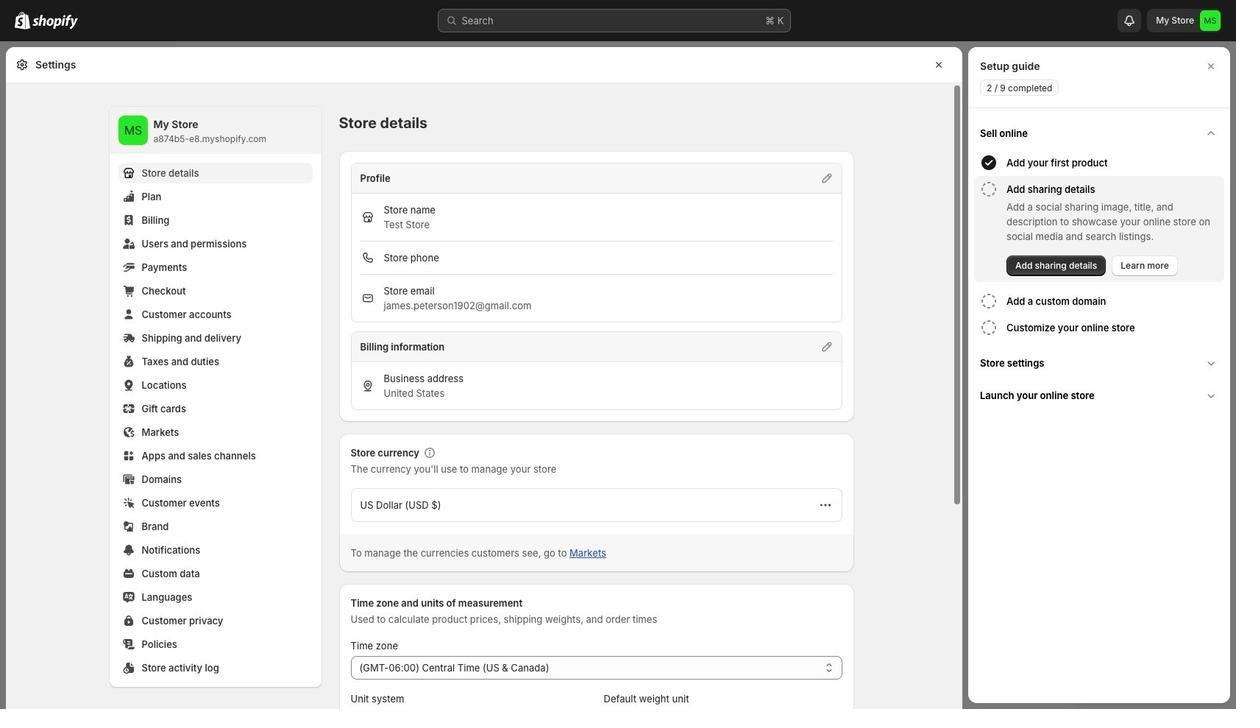 Task type: vqa. For each thing, say whether or not it's contained in the screenshot.
URL
no



Task type: locate. For each thing, give the bounding box(es) containing it.
shopify image
[[15, 12, 30, 29], [32, 15, 78, 29]]

my store image
[[1201, 10, 1221, 31]]

my store image
[[118, 116, 148, 145]]

dialog
[[969, 47, 1231, 703]]

mark customize your online store as done image
[[981, 319, 998, 336]]

1 horizontal spatial shopify image
[[32, 15, 78, 29]]

0 horizontal spatial shopify image
[[15, 12, 30, 29]]



Task type: describe. For each thing, give the bounding box(es) containing it.
mark add sharing details as done image
[[981, 180, 998, 198]]

shop settings menu element
[[109, 107, 321, 687]]

settings dialog
[[6, 47, 963, 709]]

mark add a custom domain as done image
[[981, 292, 998, 310]]



